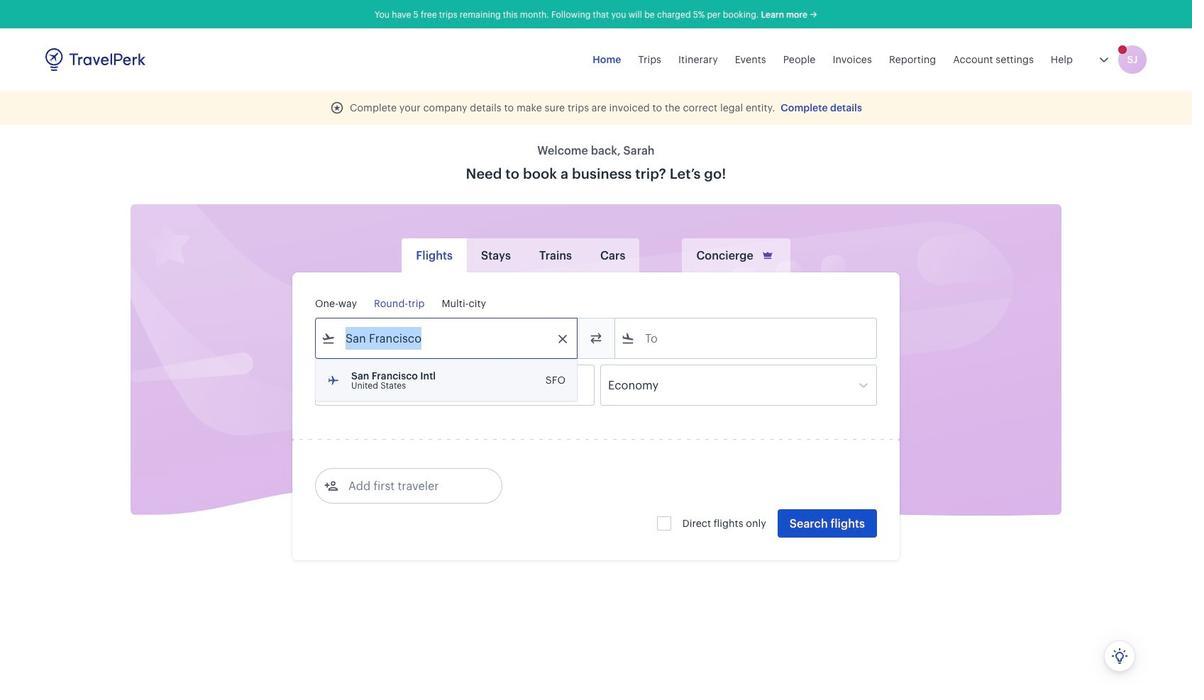 Task type: describe. For each thing, give the bounding box(es) containing it.
From search field
[[336, 327, 559, 350]]

Return text field
[[420, 366, 494, 405]]

To search field
[[635, 327, 858, 350]]



Task type: locate. For each thing, give the bounding box(es) containing it.
Depart text field
[[336, 366, 410, 405]]

Add first traveler search field
[[339, 475, 486, 498]]



